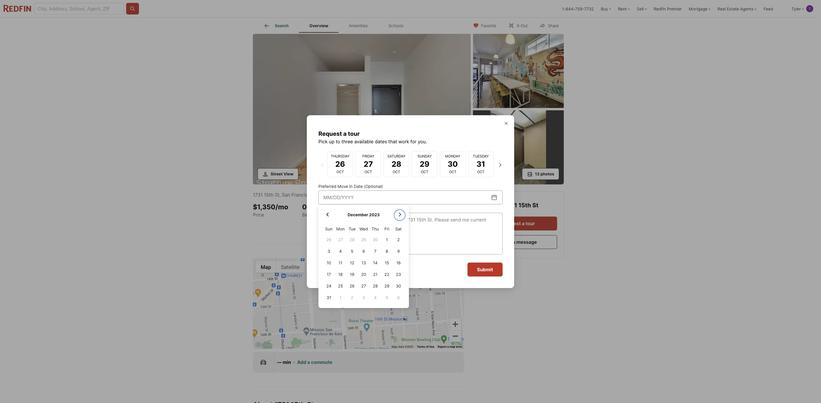 Task type: vqa. For each thing, say whether or not it's contained in the screenshot.
15th
yes



Task type: describe. For each thing, give the bounding box(es) containing it.
share
[[548, 23, 559, 28]]

mon nov 27 2023 cell
[[338, 238, 343, 242]]

14
[[373, 261, 378, 266]]

sun dec 10 2023 cell
[[323, 257, 335, 269]]

12
[[350, 261, 354, 266]]

sat dec 30 2023 cell
[[393, 281, 404, 292]]

thursday 26 oct
[[331, 154, 350, 174]]

— min · add a commute
[[277, 360, 332, 366]]

4 for the mon dec 04 2023 cell
[[339, 249, 342, 254]]

overview tab
[[299, 19, 339, 33]]

tab list containing search
[[253, 18, 419, 33]]

move
[[338, 184, 348, 189]]

2023
[[369, 213, 380, 217]]

$1,350
[[253, 203, 275, 211]]

10
[[327, 261, 331, 266]]

premier
[[667, 6, 682, 11]]

mon jan 01 2024 cell
[[340, 296, 341, 300]]

fri jan 05 2024 cell
[[386, 296, 388, 300]]

use
[[429, 346, 434, 349]]

0 vertical spatial street view button
[[258, 169, 298, 180]]

thu dec 28 2023 cell
[[370, 281, 381, 292]]

wed dec 06 2023 cell
[[358, 246, 370, 257]]

add
[[297, 360, 306, 366]]

amenities
[[349, 23, 368, 28]]

1 horizontal spatial street view button
[[398, 262, 425, 270]]

dialog containing 26
[[307, 115, 514, 309]]

x-
[[517, 23, 521, 28]]

redfin premier button
[[650, 0, 685, 17]]

monday 30 oct
[[445, 154, 460, 174]]

map region
[[242, 228, 465, 376]]

wed dec 27 2023 cell
[[358, 281, 370, 292]]

send a message
[[500, 240, 537, 245]]

mon dec 11 2023 cell
[[335, 257, 346, 269]]

map for map
[[261, 264, 271, 270]]

21
[[373, 272, 378, 277]]

30 inside monday 30 oct
[[448, 160, 458, 169]]

schools
[[388, 23, 404, 28]]

error
[[456, 346, 462, 349]]

15
[[385, 261, 389, 266]]

map for map data ©2023
[[392, 346, 397, 349]]

to
[[336, 139, 340, 145]]

december 2023
[[348, 213, 380, 217]]

thu jan 04 2024 cell
[[374, 296, 377, 300]]

1-844-759-7732
[[562, 6, 594, 11]]

sun dec 17 2023 cell
[[323, 269, 335, 281]]

monday
[[445, 154, 460, 159]]

row containing 26
[[323, 234, 404, 246]]

contact
[[480, 202, 503, 209]]

request a tour pick up to three available dates that work for you.
[[318, 130, 427, 145]]

29 inside sunday 29 oct
[[420, 160, 430, 169]]

a for write a message
[[330, 206, 332, 211]]

photos
[[541, 172, 554, 177]]

report a map error
[[438, 346, 462, 349]]

160 sq ft
[[354, 203, 366, 218]]

view for rightmost street view "button"
[[416, 264, 423, 268]]

terms of use
[[417, 346, 434, 349]]

satellite button
[[276, 262, 305, 273]]

thu
[[372, 227, 379, 232]]

wed nov 29 2023 cell
[[361, 238, 366, 242]]

0 beds
[[302, 203, 313, 218]]

28 inside saturday 28 oct
[[392, 160, 401, 169]]

31 inside cell
[[327, 296, 331, 300]]

schools tab
[[378, 19, 414, 33]]

25
[[338, 284, 343, 289]]

report
[[438, 346, 447, 349]]

30 for thu nov 30 2023 cell
[[373, 238, 378, 242]]

add a commute button
[[297, 359, 332, 366]]

commute
[[311, 360, 332, 366]]

16
[[396, 261, 401, 266]]

sun
[[325, 227, 333, 232]]

satellite
[[281, 264, 300, 270]]

favorite button
[[468, 19, 501, 31]]

0 vertical spatial street view
[[271, 172, 293, 177]]

24
[[326, 284, 331, 289]]

thu nov 30 2023 cell
[[373, 238, 378, 242]]

19
[[350, 272, 354, 277]]

·
[[293, 360, 295, 366]]

sat jan 06 2024 cell
[[397, 296, 400, 300]]

mon dec 04 2023 cell
[[335, 246, 346, 257]]

0 horizontal spatial st
[[275, 192, 279, 198]]

28 for "thu dec 28 2023" cell
[[373, 284, 378, 289]]

preferred
[[318, 184, 336, 189]]

oct for 31
[[477, 170, 485, 174]]

18
[[338, 272, 343, 277]]

in
[[349, 184, 353, 189]]

30 for sat dec 30 2023 cell
[[396, 284, 401, 289]]

view for street view "button" to the top
[[284, 172, 293, 177]]

next image
[[496, 162, 503, 169]]

—
[[277, 360, 282, 366]]

beds
[[302, 212, 313, 218]]

13 for 13
[[361, 261, 366, 266]]

tue dec 26 2023 cell
[[346, 281, 358, 292]]

row containing sun
[[323, 227, 404, 234]]

a for report a map error
[[447, 346, 449, 349]]

sun dec 03 2023 cell
[[323, 246, 335, 257]]

tue dec 05 2023 cell
[[346, 246, 358, 257]]

©2023
[[405, 346, 413, 349]]

13 for 13 photos
[[535, 172, 540, 177]]

Preferred Move In Date (Optional) text field
[[323, 194, 491, 201]]

wed dec 13 2023 cell
[[358, 257, 370, 269]]

26 for tue dec 26 2023 cell at the bottom left
[[350, 284, 355, 289]]

I'm interested in requesting a tour for 1731 15th St. Please send me current availability and additional details. text field
[[323, 217, 498, 251]]

submit button
[[468, 263, 503, 277]]

pick
[[318, 139, 328, 145]]

tue
[[349, 227, 356, 232]]

1 vertical spatial street view
[[406, 264, 423, 268]]

7732
[[584, 6, 594, 11]]

of
[[426, 346, 429, 349]]

fri dec 22 2023 cell
[[381, 269, 393, 281]]

sun dec 24 2023 cell
[[323, 281, 335, 292]]

tuesday
[[473, 154, 489, 159]]

grid containing december 2023
[[323, 210, 404, 304]]

redfin
[[654, 6, 666, 11]]

oct for 26
[[337, 170, 344, 174]]

map data ©2023
[[392, 346, 413, 349]]

submit
[[477, 267, 493, 273]]

message for send a message
[[517, 240, 537, 245]]

price
[[253, 212, 264, 218]]

mon dec 18 2023 cell
[[335, 269, 346, 281]]

/mo
[[275, 203, 288, 211]]

contact 1731 15th st
[[480, 202, 539, 209]]

759-
[[575, 6, 584, 11]]

0 horizontal spatial 15th
[[264, 192, 274, 198]]

(optional)
[[364, 184, 383, 189]]



Task type: locate. For each thing, give the bounding box(es) containing it.
0 horizontal spatial message
[[333, 206, 350, 211]]

2 for tue jan 02 2024 cell
[[351, 296, 353, 300]]

27 down wed dec 20 2023 cell
[[361, 284, 366, 289]]

view up san
[[284, 172, 293, 177]]

menu bar
[[256, 262, 305, 273]]

1 vertical spatial message
[[517, 240, 537, 245]]

2 inside sat dec 02 2023 cell
[[397, 238, 400, 242]]

oct inside saturday 28 oct
[[393, 170, 400, 174]]

0 vertical spatial map
[[261, 264, 271, 270]]

30 down monday
[[448, 160, 458, 169]]

tour for request a tour
[[526, 221, 535, 227]]

oct inside the "friday 27 oct"
[[365, 170, 372, 174]]

oct inside thursday 26 oct
[[337, 170, 344, 174]]

a for request a tour pick up to three available dates that work for you.
[[343, 130, 347, 137]]

1 vertical spatial 5
[[386, 296, 388, 300]]

request
[[318, 130, 342, 137], [502, 221, 521, 227]]

1 horizontal spatial 1
[[340, 296, 341, 300]]

1 vertical spatial 15th
[[519, 202, 531, 209]]

1-
[[562, 6, 566, 11]]

3 oct from the left
[[393, 170, 400, 174]]

City, Address, School, Agent, ZIP search field
[[35, 3, 124, 15]]

message down request a tour at bottom
[[517, 240, 537, 245]]

1 vertical spatial street
[[406, 264, 415, 268]]

1 vertical spatial 26
[[326, 238, 331, 242]]

0 vertical spatial 27
[[364, 160, 373, 169]]

28 down saturday
[[392, 160, 401, 169]]

0 vertical spatial 26
[[335, 160, 345, 169]]

a left "map"
[[447, 346, 449, 349]]

oct for 30
[[449, 170, 456, 174]]

29 down wed
[[361, 238, 366, 242]]

0 vertical spatial view
[[284, 172, 293, 177]]

13 left "photos"
[[535, 172, 540, 177]]

street view button up 23
[[398, 262, 425, 270]]

st left san
[[275, 192, 279, 198]]

sat
[[395, 227, 402, 232]]

0 horizontal spatial 30
[[373, 238, 378, 242]]

4 down mon nov 27 2023 cell
[[339, 249, 342, 254]]

5 down fri dec 29 2023 cell
[[386, 296, 388, 300]]

29 for fri dec 29 2023 cell
[[384, 284, 389, 289]]

$1,350 /mo price
[[253, 203, 288, 218]]

francisco
[[292, 192, 313, 198]]

27 down friday
[[364, 160, 373, 169]]

menu bar containing map
[[256, 262, 305, 273]]

december
[[348, 213, 368, 217]]

wed dec 20 2023 cell
[[358, 269, 370, 281]]

4
[[339, 249, 342, 254], [374, 296, 377, 300]]

mon dec 25 2023 cell
[[335, 281, 346, 292]]

0 vertical spatial 13
[[535, 172, 540, 177]]

oct down sunday
[[421, 170, 428, 174]]

28 down tue
[[350, 238, 355, 242]]

28 inside cell
[[373, 284, 378, 289]]

thu dec 07 2023 cell
[[370, 246, 381, 257]]

sunday
[[418, 154, 432, 159]]

1 for mon jan 01 2024 cell
[[340, 296, 341, 300]]

27 for "wed dec 27 2023" cell
[[361, 284, 366, 289]]

1 vertical spatial 1731
[[504, 202, 517, 209]]

view right sat dec 16 2023 cell
[[416, 264, 423, 268]]

send
[[500, 240, 512, 245]]

min
[[283, 360, 291, 366]]

26 inside cell
[[350, 284, 355, 289]]

26 down thursday
[[335, 160, 345, 169]]

15th up request a tour button
[[519, 202, 531, 209]]

that
[[388, 139, 397, 145]]

0 vertical spatial 4
[[339, 249, 342, 254]]

6 down sat dec 30 2023 cell
[[397, 296, 400, 300]]

4 inside cell
[[339, 249, 342, 254]]

1 vertical spatial 28
[[350, 238, 355, 242]]

sat dec 23 2023 cell
[[393, 269, 404, 281]]

2 horizontal spatial 28
[[392, 160, 401, 169]]

2 vertical spatial 26
[[350, 284, 355, 289]]

row containing 31
[[323, 292, 404, 304]]

3 for wed jan 03 2024 cell
[[362, 296, 365, 300]]

15th
[[264, 192, 274, 198], [519, 202, 531, 209]]

26
[[335, 160, 345, 169], [326, 238, 331, 242], [350, 284, 355, 289]]

a up the send a message button
[[522, 221, 525, 227]]

friday
[[362, 154, 374, 159]]

request up up
[[318, 130, 342, 137]]

baths
[[327, 212, 340, 218]]

1 horizontal spatial 15th
[[519, 202, 531, 209]]

sq
[[354, 212, 359, 218]]

sun nov 26 2023 cell
[[326, 238, 331, 242]]

1 vertical spatial view
[[416, 264, 423, 268]]

0 vertical spatial 30
[[448, 160, 458, 169]]

1 horizontal spatial map
[[392, 346, 397, 349]]

0 horizontal spatial 29
[[361, 238, 366, 242]]

0 horizontal spatial 1
[[327, 203, 330, 211]]

1 horizontal spatial street
[[406, 264, 415, 268]]

31 down tuesday
[[477, 160, 485, 169]]

13 down wed dec 06 2023 cell
[[361, 261, 366, 266]]

1 horizontal spatial 28
[[373, 284, 378, 289]]

1 horizontal spatial 13
[[535, 172, 540, 177]]

work
[[398, 139, 409, 145]]

1 vertical spatial map
[[392, 346, 397, 349]]

request inside button
[[502, 221, 521, 227]]

you.
[[418, 139, 427, 145]]

1731 up $1,350
[[253, 192, 263, 198]]

2 vertical spatial 28
[[373, 284, 378, 289]]

street right sat dec 16 2023 cell
[[406, 264, 415, 268]]

feed
[[764, 6, 773, 11]]

redfin premier
[[654, 6, 682, 11]]

map
[[261, 264, 271, 270], [392, 346, 397, 349]]

st
[[275, 192, 279, 198], [533, 202, 539, 209]]

2 vertical spatial 29
[[384, 284, 389, 289]]

2 vertical spatial 1
[[340, 296, 341, 300]]

5 row from the top
[[323, 269, 404, 281]]

thu dec 21 2023 cell
[[370, 269, 381, 281]]

friday 27 oct
[[362, 154, 374, 174]]

1 vertical spatial 1
[[386, 238, 388, 242]]

0 vertical spatial 6
[[362, 249, 365, 254]]

2 horizontal spatial 29
[[420, 160, 430, 169]]

search link
[[263, 22, 289, 29]]

x-out
[[517, 23, 528, 28]]

0 horizontal spatial 6
[[362, 249, 365, 254]]

request down the contact 1731 15th st
[[502, 221, 521, 227]]

map
[[450, 346, 455, 349]]

0 horizontal spatial 31
[[327, 296, 331, 300]]

1 vertical spatial request
[[502, 221, 521, 227]]

street for rightmost street view "button"
[[406, 264, 415, 268]]

2 row from the top
[[323, 234, 404, 246]]

26 down tue dec 19 2023 cell
[[350, 284, 355, 289]]

1 vertical spatial 6
[[397, 296, 400, 300]]

1 horizontal spatial 29
[[384, 284, 389, 289]]

saturday
[[387, 154, 406, 159]]

tour up three at the top left of the page
[[348, 130, 360, 137]]

6 inside cell
[[362, 249, 365, 254]]

1731 right contact
[[504, 202, 517, 209]]

row group inside dialog
[[323, 234, 404, 304]]

previous image
[[319, 162, 326, 169]]

feed button
[[760, 0, 788, 17]]

2 down tue dec 26 2023 cell at the bottom left
[[351, 296, 353, 300]]

0 vertical spatial 3
[[328, 249, 330, 254]]

map left satellite popup button
[[261, 264, 271, 270]]

1 inside '1 baths'
[[327, 203, 330, 211]]

26 for the "sun nov 26 2023" cell at bottom left
[[326, 238, 331, 242]]

1 horizontal spatial view
[[416, 264, 423, 268]]

30 down sat dec 23 2023 cell
[[396, 284, 401, 289]]

0 vertical spatial message
[[333, 206, 350, 211]]

request inside request a tour pick up to three available dates that work for you.
[[318, 130, 342, 137]]

fri
[[385, 227, 389, 232]]

map inside map popup button
[[261, 264, 271, 270]]

26 inside thursday 26 oct
[[335, 160, 345, 169]]

1 horizontal spatial street view
[[406, 264, 423, 268]]

message inside button
[[517, 240, 537, 245]]

image image
[[253, 34, 471, 185], [473, 34, 564, 108], [473, 111, 564, 185]]

0 vertical spatial 29
[[420, 160, 430, 169]]

5 for the tue dec 05 2023 cell
[[351, 249, 353, 254]]

2 horizontal spatial 30
[[448, 160, 458, 169]]

1 vertical spatial 30
[[373, 238, 378, 242]]

message up baths
[[333, 206, 350, 211]]

27 inside the "friday 27 oct"
[[364, 160, 373, 169]]

grid
[[323, 210, 404, 304]]

dialog
[[307, 115, 514, 309]]

6 right the tue dec 05 2023 cell
[[362, 249, 365, 254]]

1 baths
[[327, 203, 340, 218]]

oct inside monday 30 oct
[[449, 170, 456, 174]]

tue jan 02 2024 cell
[[351, 296, 353, 300]]

94103
[[323, 192, 337, 198]]

0 horizontal spatial 4
[[339, 249, 342, 254]]

st up request a tour button
[[533, 202, 539, 209]]

5 oct from the left
[[449, 170, 456, 174]]

1 horizontal spatial 5
[[386, 296, 388, 300]]

1 for fri dec 01 2023 cell
[[386, 238, 388, 242]]

street view button up ,
[[258, 169, 298, 180]]

1 horizontal spatial 1731
[[504, 202, 517, 209]]

row group
[[323, 234, 404, 304]]

3 down "wed dec 27 2023" cell
[[362, 296, 365, 300]]

0 vertical spatial tour
[[348, 130, 360, 137]]

map button
[[256, 262, 276, 273]]

a right send
[[513, 240, 516, 245]]

street view up ,
[[271, 172, 293, 177]]

tour up the send a message button
[[526, 221, 535, 227]]

oct for 29
[[421, 170, 428, 174]]

0 horizontal spatial street view
[[271, 172, 293, 177]]

0 horizontal spatial 28
[[350, 238, 355, 242]]

wed jan 03 2024 cell
[[362, 296, 365, 300]]

oct down tuesday
[[477, 170, 485, 174]]

oct for 27
[[365, 170, 372, 174]]

out
[[521, 23, 528, 28]]

9
[[397, 249, 400, 254]]

1 inside cell
[[386, 238, 388, 242]]

dates
[[375, 139, 387, 145]]

a up three at the top left of the page
[[343, 130, 347, 137]]

sat dec 09 2023 cell
[[393, 246, 404, 257]]

street for street view "button" to the top
[[271, 172, 283, 177]]

3 row from the top
[[323, 246, 404, 257]]

6 oct from the left
[[477, 170, 485, 174]]

0 horizontal spatial street
[[271, 172, 283, 177]]

5 inside the tue dec 05 2023 cell
[[351, 249, 353, 254]]

1 horizontal spatial request
[[502, 221, 521, 227]]

tue nov 28 2023 cell
[[350, 238, 355, 242]]

6 for sat jan 06 2024 cell on the bottom left of page
[[397, 296, 400, 300]]

2 vertical spatial 27
[[361, 284, 366, 289]]

1 horizontal spatial 6
[[397, 296, 400, 300]]

20
[[361, 272, 366, 277]]

29 down sunday
[[420, 160, 430, 169]]

27 down "mon" at the left bottom of page
[[338, 238, 343, 242]]

15th left ,
[[264, 192, 274, 198]]

160
[[354, 203, 366, 211]]

street up ,
[[271, 172, 283, 177]]

a up baths
[[330, 206, 332, 211]]

thu dec 14 2023 cell
[[370, 257, 381, 269]]

row containing 3
[[323, 246, 404, 257]]

fri dec 01 2023 cell
[[381, 234, 393, 246]]

date
[[354, 184, 363, 189]]

tour inside request a tour pick up to three available dates that work for you.
[[348, 130, 360, 137]]

2 vertical spatial 30
[[396, 284, 401, 289]]

1 horizontal spatial 30
[[396, 284, 401, 289]]

1 horizontal spatial 26
[[335, 160, 345, 169]]

tour for request a tour pick up to three available dates that work for you.
[[348, 130, 360, 137]]

row
[[323, 227, 404, 234], [323, 234, 404, 246], [323, 246, 404, 257], [323, 257, 404, 269], [323, 269, 404, 281], [323, 281, 404, 292], [323, 292, 404, 304]]

oct for 28
[[393, 170, 400, 174]]

0 horizontal spatial request
[[318, 130, 342, 137]]

1 down fri
[[386, 238, 388, 242]]

1731
[[253, 192, 263, 198], [504, 202, 517, 209]]

1 down mon dec 25 2023 cell
[[340, 296, 341, 300]]

fri dec 29 2023 cell
[[381, 281, 393, 292]]

report a map error link
[[438, 346, 462, 349]]

oct down saturday
[[393, 170, 400, 174]]

0 horizontal spatial street view button
[[258, 169, 298, 180]]

1 vertical spatial 4
[[374, 296, 377, 300]]

1 horizontal spatial 3
[[362, 296, 365, 300]]

row group containing 26
[[323, 234, 404, 304]]

oct inside sunday 29 oct
[[421, 170, 428, 174]]

thursday
[[331, 154, 350, 159]]

a right add
[[307, 360, 310, 366]]

31 inside tuesday 31 oct
[[477, 160, 485, 169]]

row containing 17
[[323, 269, 404, 281]]

29 inside cell
[[384, 284, 389, 289]]

0 horizontal spatial tour
[[348, 130, 360, 137]]

sat dec 02 2023 cell
[[393, 234, 404, 246]]

1 vertical spatial 29
[[361, 238, 366, 242]]

street
[[271, 172, 283, 177], [406, 264, 415, 268]]

a
[[343, 130, 347, 137], [330, 206, 332, 211], [522, 221, 525, 227], [513, 240, 516, 245], [447, 346, 449, 349], [307, 360, 310, 366]]

3 inside cell
[[328, 249, 330, 254]]

write a message
[[318, 206, 350, 211]]

terms of use link
[[417, 346, 434, 349]]

27 inside cell
[[361, 284, 366, 289]]

tue dec 19 2023 cell
[[346, 269, 358, 281]]

2 oct from the left
[[365, 170, 372, 174]]

map entry image
[[435, 192, 464, 221]]

1731 15th st , san francisco ca 94103
[[253, 192, 337, 198]]

sun dec 31 2023 cell
[[323, 292, 335, 304]]

1 vertical spatial street view button
[[398, 262, 425, 270]]

a for send a message
[[513, 240, 516, 245]]

30 inside cell
[[396, 284, 401, 289]]

3 down the "sun nov 26 2023" cell at bottom left
[[328, 249, 330, 254]]

0 horizontal spatial 5
[[351, 249, 353, 254]]

fri dec 08 2023 cell
[[381, 246, 393, 257]]

31 down sun dec 24 2023 cell on the bottom left of the page
[[327, 296, 331, 300]]

26 down the sun
[[326, 238, 331, 242]]

0 vertical spatial 28
[[392, 160, 401, 169]]

0 vertical spatial 2
[[397, 238, 400, 242]]

8
[[386, 249, 388, 254]]

request a tour button
[[480, 217, 557, 231]]

,
[[279, 192, 281, 198]]

5 for fri jan 05 2024 cell
[[386, 296, 388, 300]]

terms
[[417, 346, 425, 349]]

29 for wed nov 29 2023 cell
[[361, 238, 366, 242]]

11
[[339, 261, 342, 266]]

1 horizontal spatial 2
[[397, 238, 400, 242]]

28 down thu dec 21 2023 cell
[[373, 284, 378, 289]]

0 vertical spatial request
[[318, 130, 342, 137]]

a for request a tour
[[522, 221, 525, 227]]

google image
[[254, 342, 274, 350]]

a inside request a tour pick up to three available dates that work for you.
[[343, 130, 347, 137]]

1 horizontal spatial message
[[517, 240, 537, 245]]

29 down fri dec 22 2023 cell
[[384, 284, 389, 289]]

23
[[396, 272, 401, 277]]

street view right sat dec 16 2023 cell
[[406, 264, 423, 268]]

0 vertical spatial 5
[[351, 249, 353, 254]]

1 vertical spatial tour
[[526, 221, 535, 227]]

oct up move
[[337, 170, 344, 174]]

0 vertical spatial 1731
[[253, 192, 263, 198]]

1 vertical spatial 31
[[327, 296, 331, 300]]

13 inside "13 photos" button
[[535, 172, 540, 177]]

data
[[398, 346, 404, 349]]

available
[[354, 139, 374, 145]]

4 row from the top
[[323, 257, 404, 269]]

ca
[[315, 192, 322, 198]]

user photo image
[[806, 5, 813, 12]]

oct up (optional) at the left top
[[365, 170, 372, 174]]

4 down "thu dec 28 2023" cell
[[374, 296, 377, 300]]

4 for the thu jan 04 2024 cell
[[374, 296, 377, 300]]

0 horizontal spatial 1731
[[253, 192, 263, 198]]

0 horizontal spatial 2
[[351, 296, 353, 300]]

7
[[374, 249, 376, 254]]

3 for sun dec 03 2023 cell
[[328, 249, 330, 254]]

1 vertical spatial 27
[[338, 238, 343, 242]]

1 up baths
[[327, 203, 330, 211]]

13 photos button
[[522, 169, 559, 180]]

0 horizontal spatial 13
[[361, 261, 366, 266]]

three
[[342, 139, 353, 145]]

1 row from the top
[[323, 227, 404, 234]]

6 for wed dec 06 2023 cell
[[362, 249, 365, 254]]

1 oct from the left
[[337, 170, 344, 174]]

2 down sat
[[397, 238, 400, 242]]

0 vertical spatial 31
[[477, 160, 485, 169]]

3
[[328, 249, 330, 254], [362, 296, 365, 300]]

1 horizontal spatial 31
[[477, 160, 485, 169]]

a inside button
[[522, 221, 525, 227]]

0 vertical spatial 15th
[[264, 192, 274, 198]]

amenities tab
[[339, 19, 378, 33]]

x-out button
[[504, 19, 533, 31]]

message inside dialog
[[333, 206, 350, 211]]

fri dec 15 2023 cell
[[381, 257, 393, 269]]

request for request a tour pick up to three available dates that work for you.
[[318, 130, 342, 137]]

0 horizontal spatial map
[[261, 264, 271, 270]]

row containing 10
[[323, 257, 404, 269]]

map left data
[[392, 346, 397, 349]]

0 vertical spatial st
[[275, 192, 279, 198]]

13 inside wed dec 13 2023 cell
[[361, 261, 366, 266]]

1 vertical spatial st
[[533, 202, 539, 209]]

1 vertical spatial 2
[[351, 296, 353, 300]]

0 horizontal spatial view
[[284, 172, 293, 177]]

7 row from the top
[[323, 292, 404, 304]]

27 for mon nov 27 2023 cell
[[338, 238, 343, 242]]

oct down monday
[[449, 170, 456, 174]]

1 horizontal spatial 4
[[374, 296, 377, 300]]

1
[[327, 203, 330, 211], [386, 238, 388, 242], [340, 296, 341, 300]]

street view button
[[258, 169, 298, 180], [398, 262, 425, 270]]

ft
[[361, 212, 365, 218]]

4 oct from the left
[[421, 170, 428, 174]]

message for write a message
[[333, 206, 350, 211]]

tue dec 12 2023 cell
[[346, 257, 358, 269]]

2 for sat dec 02 2023 cell
[[397, 238, 400, 242]]

request for request a tour
[[502, 221, 521, 227]]

0 vertical spatial 1
[[327, 203, 330, 211]]

0 horizontal spatial 26
[[326, 238, 331, 242]]

tour inside request a tour button
[[526, 221, 535, 227]]

sat dec 16 2023 cell
[[393, 257, 404, 269]]

sunday 29 oct
[[418, 154, 432, 174]]

1-844-759-7732 link
[[562, 6, 594, 11]]

1 vertical spatial 3
[[362, 296, 365, 300]]

wed
[[359, 227, 368, 232]]

5 right the mon dec 04 2023 cell
[[351, 249, 353, 254]]

6 row from the top
[[323, 281, 404, 292]]

0 vertical spatial street
[[271, 172, 283, 177]]

oct inside tuesday 31 oct
[[477, 170, 485, 174]]

submit search image
[[130, 6, 135, 12]]

a inside button
[[513, 240, 516, 245]]

30 down 'thu'
[[373, 238, 378, 242]]

preferred move in date (optional)
[[318, 184, 383, 189]]

tab list
[[253, 18, 419, 33]]

28 for tue nov 28 2023 cell
[[350, 238, 355, 242]]

22
[[384, 272, 389, 277]]

17
[[327, 272, 331, 277]]

1 horizontal spatial tour
[[526, 221, 535, 227]]

up
[[329, 139, 334, 145]]

row containing 24
[[323, 281, 404, 292]]

844-
[[566, 6, 575, 11]]



